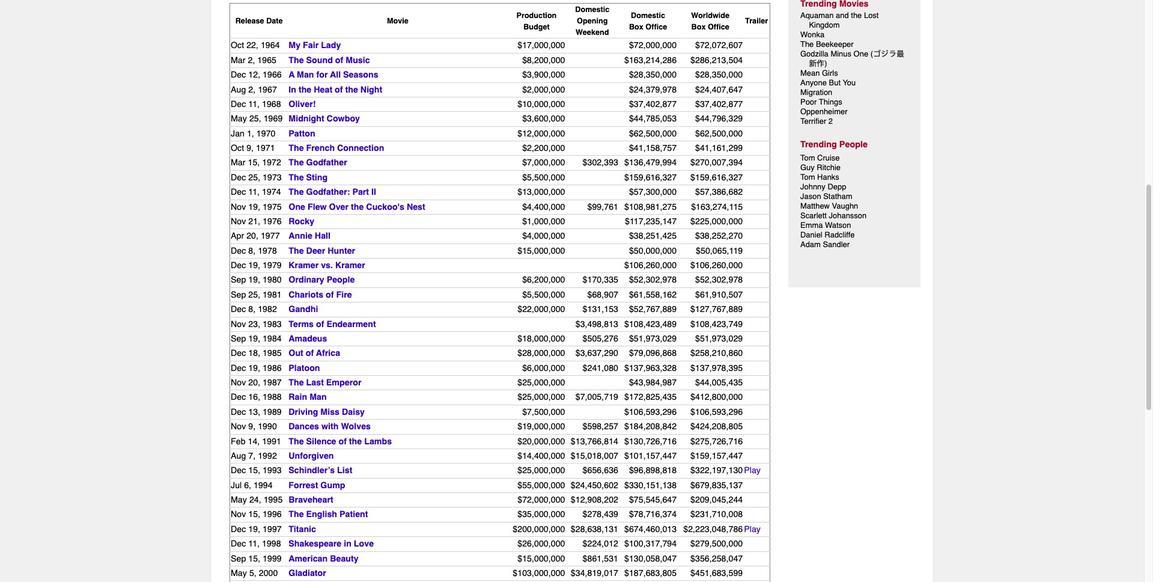 Task type: describe. For each thing, give the bounding box(es) containing it.
jan
[[231, 128, 245, 138]]

$19,000,000
[[518, 422, 566, 431]]

jason statham link
[[801, 192, 853, 201]]

19, for 1984
[[249, 334, 260, 343]]

nov for nov 9, 1990
[[231, 422, 246, 431]]

$24,450,602
[[571, 480, 619, 490]]

the for the silence of the lambs
[[289, 436, 304, 446]]

$5,500,000 for $61,558,162
[[523, 290, 566, 299]]

1970
[[257, 128, 276, 138]]

1 $106,260,000 from the left
[[625, 260, 677, 270]]

aquaman and the lost kingdom wonka the beekeeper godzilla minus one (ゴジラ最 新作) mean girls anyone but you migration poor things oppenheimer terrifier 2
[[801, 11, 905, 126]]

sting
[[306, 172, 328, 182]]

part
[[353, 187, 369, 197]]

dec for dec 15, 1993
[[231, 466, 246, 475]]

play link for $322,197,130
[[745, 466, 761, 475]]

of up all
[[335, 55, 344, 65]]

$8,200,000
[[523, 55, 566, 65]]

the sting link
[[289, 172, 328, 182]]

$101,157,447
[[625, 451, 677, 461]]

american beauty
[[289, 554, 359, 563]]

1979
[[263, 260, 282, 270]]

lambs
[[365, 436, 392, 446]]

sep 19, 1980
[[231, 275, 282, 285]]

$137,978,395
[[691, 363, 743, 373]]

out
[[289, 348, 304, 358]]

$41,161,299
[[696, 143, 743, 153]]

1 $37,402,877 from the left
[[630, 99, 677, 109]]

15, for 1972
[[248, 158, 260, 167]]

1964
[[261, 41, 280, 50]]

2 $106,593,296 from the left
[[691, 407, 743, 417]]

platoon link
[[289, 363, 320, 373]]

people for trending people tom cruise guy ritchie tom hanks johnny depp jason statham matthew vaughn scarlett johansson emma watson daniel radcliffe adam sandler
[[840, 140, 868, 149]]

kramer vs. kramer
[[289, 260, 366, 270]]

$28,000,000
[[518, 348, 566, 358]]

1982
[[258, 304, 277, 314]]

mar for mar 2, 1965
[[231, 55, 246, 65]]

$72,072,607
[[696, 41, 743, 50]]

schindler's list
[[289, 466, 353, 475]]

dec for dec 19, 1979
[[231, 260, 246, 270]]

trending people link
[[801, 140, 868, 149]]

$68,907
[[588, 290, 619, 299]]

statham
[[824, 192, 853, 201]]

with
[[322, 422, 339, 431]]

19, for 1986
[[249, 363, 260, 373]]

the for the english patient
[[289, 510, 304, 519]]

the for the last emperor
[[289, 378, 304, 387]]

$6,000,000
[[523, 363, 566, 373]]

9, for nov
[[249, 422, 256, 431]]

the godfather: part ii
[[289, 187, 376, 197]]

sep for sep 15, 1999
[[231, 554, 246, 563]]

the for the godfather: part ii
[[289, 187, 304, 197]]

2 $28,350,000 from the left
[[696, 70, 743, 79]]

dec 25, 1973
[[231, 172, 282, 182]]

$57,386,682
[[696, 187, 743, 197]]

the for the sting
[[289, 172, 304, 182]]

dec for dec 18, 1985
[[231, 348, 246, 358]]

$96,898,818
[[630, 466, 677, 475]]

the english patient
[[289, 510, 368, 519]]

the silence of the lambs
[[289, 436, 392, 446]]

1 $51,973,029 from the left
[[630, 334, 677, 343]]

apr 20, 1977
[[231, 231, 280, 241]]

7,
[[249, 451, 256, 461]]

nov 21, 1976
[[231, 216, 282, 226]]

5,
[[249, 568, 257, 578]]

$15,000,000 for $50,000,000
[[518, 246, 566, 255]]

sep for sep 25, 1981
[[231, 290, 246, 299]]

play for $322,197,130 play
[[745, 466, 761, 475]]

2 $106,260,000 from the left
[[691, 260, 743, 270]]

19, for 1975
[[249, 202, 260, 211]]

$137,963,328
[[625, 363, 677, 373]]

may for may 25, 1969
[[231, 114, 247, 123]]

mar for mar 15, 1972
[[231, 158, 246, 167]]

platoon
[[289, 363, 320, 373]]

of down with
[[339, 436, 347, 446]]

sep for sep 19, 1980
[[231, 275, 246, 285]]

sep 15, 1999
[[231, 554, 282, 563]]

schindler's
[[289, 466, 335, 475]]

1968
[[262, 99, 281, 109]]

in
[[289, 85, 296, 94]]

the for the deer hunter
[[289, 246, 304, 255]]

11, for 1998
[[249, 539, 260, 549]]

19, for 1997
[[249, 524, 260, 534]]

$100,317,794
[[625, 539, 677, 549]]

terrifier 2 link
[[801, 117, 833, 126]]

dec for dec 11, 1968
[[231, 99, 246, 109]]

of right terms
[[316, 319, 324, 329]]

$14,400,000 $15,018,007 $101,157,447
[[518, 451, 677, 461]]

aug for aug 2, 1967
[[231, 85, 246, 94]]

1 $159,616,327 from the left
[[625, 172, 677, 182]]

amadeus link
[[289, 334, 327, 343]]

25, for 1981
[[249, 290, 260, 299]]

nov for nov 21, 1976
[[231, 216, 246, 226]]

girls
[[823, 68, 839, 77]]

of down all
[[335, 85, 343, 94]]

dec for dec 16, 1988
[[231, 392, 246, 402]]

1 $52,302,978 from the left
[[630, 275, 677, 285]]

domestic for box
[[631, 11, 666, 20]]

over
[[329, 202, 349, 211]]

rain man
[[289, 392, 327, 402]]

$136,479,994
[[625, 158, 677, 167]]

15, for 1996
[[249, 510, 260, 519]]

1 $62,500,000 from the left
[[630, 128, 677, 138]]

$159,157,447
[[691, 451, 743, 461]]

nov 9, 1990
[[231, 422, 277, 431]]

1976
[[263, 216, 282, 226]]

but
[[830, 78, 841, 87]]

$72,000,000 for $72,000,000 $12,908,202
[[518, 495, 566, 505]]

the for the french connection
[[289, 143, 304, 153]]

vaughn
[[833, 202, 859, 211]]

apr
[[231, 231, 244, 241]]

you
[[843, 78, 856, 87]]

19, for 1979
[[249, 260, 260, 270]]

the for the sound of music
[[289, 55, 304, 65]]

matthew vaughn link
[[801, 202, 859, 211]]

midnight cowboy link
[[289, 114, 360, 123]]

11, for 1968
[[249, 99, 260, 109]]

1 kramer from the left
[[289, 260, 319, 270]]

1 tom from the top
[[801, 153, 816, 162]]

$25,000,000 for $7,005,719
[[518, 392, 566, 402]]

gump
[[321, 480, 345, 490]]

poor
[[801, 97, 817, 106]]

1987
[[263, 378, 282, 387]]

$4,400,000
[[523, 202, 566, 211]]

$72,000,000 for $72,000,000
[[630, 41, 677, 50]]

of left 'fire'
[[326, 290, 334, 299]]

box for worldwide box office
[[692, 22, 706, 31]]

$184,208,842
[[625, 422, 677, 431]]

$224,012
[[583, 539, 619, 549]]

man for a
[[297, 70, 314, 79]]

25, for 1969
[[249, 114, 261, 123]]

$25,000,000 for $656,636
[[518, 466, 566, 475]]

patton
[[289, 128, 315, 138]]

emperor
[[326, 378, 362, 387]]

1973
[[263, 172, 282, 182]]

$278,439
[[583, 510, 619, 519]]

15, for 1993
[[249, 466, 260, 475]]

my fair lady link
[[289, 41, 341, 50]]

the inside aquaman and the lost kingdom wonka the beekeeper godzilla minus one (ゴジラ最 新作) mean girls anyone but you migration poor things oppenheimer terrifier 2
[[852, 11, 862, 20]]

the silence of the lambs link
[[289, 436, 392, 446]]

13,
[[249, 407, 260, 417]]

nov 23, 1983
[[231, 319, 282, 329]]

8, for 1982
[[249, 304, 256, 314]]

$4,000,000
[[523, 231, 566, 241]]

oct 22, 1964
[[231, 41, 280, 50]]

anyone
[[801, 78, 827, 87]]

oct for oct 22, 1964
[[231, 41, 244, 50]]

may 24, 1995 braveheart
[[231, 495, 334, 505]]

2 $62,500,000 from the left
[[696, 128, 743, 138]]

shakespeare in love
[[289, 539, 374, 549]]

$163,214,286
[[625, 55, 677, 65]]

$7,005,719 $172,825,435
[[576, 392, 677, 402]]

1 $106,593,296 from the left
[[625, 407, 677, 417]]

3 may from the top
[[231, 568, 247, 578]]

matthew
[[801, 202, 830, 211]]

dec for dec 8, 1978
[[231, 246, 246, 255]]

patient
[[340, 510, 368, 519]]

depp
[[828, 182, 847, 191]]

1971
[[256, 143, 275, 153]]

$117,235,147
[[625, 216, 677, 226]]

people for ordinary people
[[327, 275, 355, 285]]

$322,197,130
[[691, 466, 743, 475]]

mar 15, 1972
[[231, 158, 281, 167]]



Task type: vqa. For each thing, say whether or not it's contained in the screenshot.
left Marvel
no



Task type: locate. For each thing, give the bounding box(es) containing it.
2, down 12,
[[249, 85, 256, 94]]

$28,350,000 up the $24,407,647
[[696, 70, 743, 79]]

3 nov from the top
[[231, 319, 246, 329]]

1981
[[263, 290, 282, 299]]

$62,500,000
[[630, 128, 677, 138], [696, 128, 743, 138]]

$57,300,000
[[630, 187, 677, 197]]

0 vertical spatial may
[[231, 114, 247, 123]]

1 vertical spatial man
[[310, 392, 327, 402]]

0 vertical spatial 8,
[[249, 246, 256, 255]]

0 horizontal spatial people
[[327, 275, 355, 285]]

$209,045,244
[[691, 495, 743, 505]]

8, for 1978
[[249, 246, 256, 255]]

0 vertical spatial tom
[[801, 153, 816, 162]]

5 nov from the top
[[231, 422, 246, 431]]

$15,000,000 for $130,058,047
[[518, 554, 566, 563]]

2 aug from the top
[[231, 451, 246, 461]]

0 horizontal spatial $62,500,000
[[630, 128, 677, 138]]

1 box from the left
[[630, 22, 644, 31]]

0 vertical spatial one
[[854, 49, 869, 58]]

6 nov from the top
[[231, 510, 246, 519]]

11,
[[249, 99, 260, 109], [249, 187, 260, 197], [249, 539, 260, 549]]

sep down the dec 19, 1979
[[231, 275, 246, 285]]

2 $37,402,877 from the left
[[696, 99, 743, 109]]

15, for 1999
[[249, 554, 260, 563]]

2 may from the top
[[231, 495, 247, 505]]

1 horizontal spatial one
[[854, 49, 869, 58]]

miss
[[321, 407, 340, 417]]

may for may 24, 1995
[[231, 495, 247, 505]]

dec down apr
[[231, 246, 246, 255]]

the down annie
[[289, 246, 304, 255]]

oct left 22,
[[231, 41, 244, 50]]

2 vertical spatial may
[[231, 568, 247, 578]]

dec up 'dec 11, 1998'
[[231, 524, 246, 534]]

1 dec from the top
[[231, 70, 246, 79]]

may 25, 1969 midnight cowboy
[[231, 114, 360, 123]]

0 horizontal spatial one
[[289, 202, 305, 211]]

domestic inside domestic box office
[[631, 11, 666, 20]]

the inside aquaman and the lost kingdom wonka the beekeeper godzilla minus one (ゴジラ最 新作) mean girls anyone but you migration poor things oppenheimer terrifier 2
[[801, 40, 814, 49]]

scarlett johansson link
[[801, 211, 867, 220]]

1 play link from the top
[[745, 466, 761, 475]]

5 dec from the top
[[231, 246, 246, 255]]

$37,402,877 down $24,379,978
[[630, 99, 677, 109]]

0 horizontal spatial office
[[646, 22, 668, 31]]

$10,000,000
[[518, 99, 566, 109]]

0 horizontal spatial $159,616,327
[[625, 172, 677, 182]]

1 vertical spatial oct
[[231, 143, 244, 153]]

godzilla
[[801, 49, 829, 58]]

man down the last
[[310, 392, 327, 402]]

13 dec from the top
[[231, 524, 246, 534]]

$598,257
[[583, 422, 619, 431]]

2 $51,973,029 from the left
[[696, 334, 743, 343]]

4 19, from the top
[[249, 334, 260, 343]]

rain man link
[[289, 392, 327, 402]]

0 vertical spatial 9,
[[247, 143, 254, 153]]

2 office from the left
[[708, 22, 730, 31]]

mar 2, 1965
[[231, 55, 277, 65]]

0 vertical spatial $25,000,000
[[518, 378, 566, 387]]

0 vertical spatial man
[[297, 70, 314, 79]]

dec left 18,
[[231, 348, 246, 358]]

20,
[[247, 231, 259, 241], [249, 378, 260, 387]]

$15,000,000
[[518, 246, 566, 255], [518, 554, 566, 563]]

the english patient link
[[289, 510, 368, 519]]

aquaman
[[801, 11, 834, 20]]

2 19, from the top
[[249, 260, 260, 270]]

11, down aug 2, 1967
[[249, 99, 260, 109]]

6 19, from the top
[[249, 524, 260, 534]]

chariots of fire
[[289, 290, 352, 299]]

may
[[231, 114, 247, 123], [231, 495, 247, 505], [231, 568, 247, 578]]

kramer up the ordinary
[[289, 260, 319, 270]]

beekeeper
[[817, 40, 854, 49]]

20, for 1987
[[249, 378, 260, 387]]

1 vertical spatial 25,
[[249, 172, 260, 182]]

25, for 1973
[[249, 172, 260, 182]]

2 sep from the top
[[231, 290, 246, 299]]

1 horizontal spatial kramer
[[335, 260, 366, 270]]

annie hall link
[[289, 231, 331, 241]]

box down worldwide
[[692, 22, 706, 31]]

dec down the dec 19, 1997
[[231, 539, 246, 549]]

0 vertical spatial people
[[840, 140, 868, 149]]

dec for dec 11, 1974
[[231, 187, 246, 197]]

emma watson link
[[801, 221, 852, 230]]

the down 'the sting' link
[[289, 187, 304, 197]]

play link for $2,223,048,786
[[745, 524, 761, 534]]

3 11, from the top
[[249, 539, 260, 549]]

6,
[[244, 480, 251, 490]]

20, for 1977
[[247, 231, 259, 241]]

nov for nov 23, 1983
[[231, 319, 246, 329]]

0 vertical spatial 25,
[[249, 114, 261, 123]]

0 vertical spatial $72,000,000
[[630, 41, 677, 50]]

$50,065,119
[[696, 246, 743, 255]]

0 horizontal spatial $37,402,877
[[630, 99, 677, 109]]

$44,796,329
[[696, 114, 743, 123]]

8, up 23,
[[249, 304, 256, 314]]

list
[[337, 466, 353, 475]]

$25,000,000
[[518, 378, 566, 387], [518, 392, 566, 402], [518, 466, 566, 475]]

0 horizontal spatial $28,350,000
[[630, 70, 677, 79]]

0 horizontal spatial $52,302,978
[[630, 275, 677, 285]]

one up rocky link
[[289, 202, 305, 211]]

dec 11, 1974
[[231, 187, 281, 197]]

2 oct from the top
[[231, 143, 244, 153]]

dec up dec 11, 1974 in the top left of the page
[[231, 172, 246, 182]]

dec down dec 25, 1973
[[231, 187, 246, 197]]

0 vertical spatial $15,000,000
[[518, 246, 566, 255]]

people up cruise
[[840, 140, 868, 149]]

the down wolves
[[349, 436, 362, 446]]

1 vertical spatial 11,
[[249, 187, 260, 197]]

1 vertical spatial play
[[745, 524, 761, 534]]

1 vertical spatial people
[[327, 275, 355, 285]]

play for $2,223,048,786 play
[[745, 524, 761, 534]]

the down wonka link
[[801, 40, 814, 49]]

aug left the "7,"
[[231, 451, 246, 461]]

$38,251,425
[[630, 231, 677, 241]]

one right minus
[[854, 49, 869, 58]]

1 horizontal spatial $28,350,000
[[696, 70, 743, 79]]

$275,726,716
[[691, 436, 743, 446]]

man right the a in the top left of the page
[[297, 70, 314, 79]]

2 $25,000,000 from the top
[[518, 392, 566, 402]]

1 horizontal spatial office
[[708, 22, 730, 31]]

$224,012 $100,317,794
[[583, 539, 677, 549]]

$25,000,000 down $6,000,000
[[518, 378, 566, 387]]

2 $159,616,327 from the left
[[691, 172, 743, 182]]

$15,000,000 down $4,000,000
[[518, 246, 566, 255]]

19, up 21,
[[249, 202, 260, 211]]

$62,500,000 down $44,785,053
[[630, 128, 677, 138]]

1 aug from the top
[[231, 85, 246, 94]]

0 horizontal spatial $72,000,000
[[518, 495, 566, 505]]

$270,007,394
[[691, 158, 743, 167]]

1 horizontal spatial people
[[840, 140, 868, 149]]

domestic up $163,214,286
[[631, 11, 666, 20]]

1 horizontal spatial $106,593,296
[[691, 407, 743, 417]]

chariots
[[289, 290, 324, 299]]

$26,000,000
[[518, 539, 566, 549]]

1 11, from the top
[[249, 99, 260, 109]]

$12,000,000
[[518, 128, 566, 138]]

lost
[[865, 11, 879, 20]]

14 dec from the top
[[231, 539, 246, 549]]

1 nov from the top
[[231, 202, 246, 211]]

guy ritchie link
[[801, 163, 841, 172]]

2, for 1967
[[249, 85, 256, 94]]

1 mar from the top
[[231, 55, 246, 65]]

4 sep from the top
[[231, 554, 246, 563]]

11, down dec 25, 1973
[[249, 187, 260, 197]]

2 $5,500,000 from the top
[[523, 290, 566, 299]]

dec up jul
[[231, 466, 246, 475]]

dec 19, 1986
[[231, 363, 282, 373]]

0 vertical spatial oct
[[231, 41, 244, 50]]

dec down aug 2, 1967
[[231, 99, 246, 109]]

last
[[306, 378, 324, 387]]

1 19, from the top
[[249, 202, 260, 211]]

$62,500,000 down $44,796,329
[[696, 128, 743, 138]]

1 sep from the top
[[231, 275, 246, 285]]

dec for dec 13, 1989
[[231, 407, 246, 417]]

2 $15,000,000 from the top
[[518, 554, 566, 563]]

office for worldwide box office
[[708, 22, 730, 31]]

1 play from the top
[[745, 466, 761, 475]]

johnny depp link
[[801, 182, 847, 191]]

box inside domestic box office
[[630, 22, 644, 31]]

dec for dec 11, 1998
[[231, 539, 246, 549]]

$52,767,889
[[630, 304, 677, 314]]

1 vertical spatial 9,
[[249, 422, 256, 431]]

driving miss daisy link
[[289, 407, 365, 417]]

mar down oct 9, 1971 at the left top
[[231, 158, 246, 167]]

nov for nov 20, 1987
[[231, 378, 246, 387]]

worldwide
[[692, 11, 730, 20]]

connection
[[337, 143, 385, 153]]

oct for oct 9, 1971
[[231, 143, 244, 153]]

the beekeeper link
[[801, 40, 854, 49]]

11 dec from the top
[[231, 407, 246, 417]]

nov for nov 19, 1975
[[231, 202, 246, 211]]

office up $163,214,286
[[646, 22, 668, 31]]

$103,000,000
[[513, 568, 566, 578]]

nov up feb
[[231, 422, 246, 431]]

4 dec from the top
[[231, 187, 246, 197]]

$231,710,008
[[691, 510, 743, 519]]

$78,716,374
[[630, 510, 677, 519]]

19, up 'dec 11, 1998'
[[249, 524, 260, 534]]

the down seasons
[[345, 85, 358, 94]]

dec up nov 23, 1983
[[231, 304, 246, 314]]

tom down guy
[[801, 173, 816, 182]]

2 11, from the top
[[249, 187, 260, 197]]

1 8, from the top
[[249, 246, 256, 255]]

0 vertical spatial play link
[[745, 466, 761, 475]]

1 vertical spatial $25,000,000
[[518, 392, 566, 402]]

one flew over the cuckoo's nest link
[[289, 202, 426, 211]]

$106,260,000 down $50,000,000
[[625, 260, 677, 270]]

the right and
[[852, 11, 862, 20]]

2 vertical spatial 11,
[[249, 539, 260, 549]]

$505,276
[[583, 334, 619, 343]]

$5,500,000 for $159,616,327
[[523, 172, 566, 182]]

1 office from the left
[[646, 22, 668, 31]]

1 vertical spatial play link
[[745, 524, 761, 534]]

kingdom
[[810, 20, 840, 29]]

dec for dec 8, 1982
[[231, 304, 246, 314]]

1972
[[262, 158, 281, 167]]

dec for dec 25, 1973
[[231, 172, 246, 182]]

1 vertical spatial 20,
[[249, 378, 260, 387]]

$159,616,327 down $270,007,394
[[691, 172, 743, 182]]

$37,402,877
[[630, 99, 677, 109], [696, 99, 743, 109]]

nov left 23,
[[231, 319, 246, 329]]

aug up dec 11, 1968 in the left of the page
[[231, 85, 246, 94]]

nov 19, 1975
[[231, 202, 282, 211]]

the for the godfather
[[289, 158, 304, 167]]

box inside the worldwide box office
[[692, 22, 706, 31]]

11, down the dec 19, 1997
[[249, 539, 260, 549]]

1 vertical spatial aug
[[231, 451, 246, 461]]

$106,260,000 down $50,065,119
[[691, 260, 743, 270]]

dec for dec 19, 1986
[[231, 363, 246, 373]]

1975
[[263, 202, 282, 211]]

dec left 13, on the left bottom of page
[[231, 407, 246, 417]]

people up 'fire'
[[327, 275, 355, 285]]

nov up the dec 19, 1997
[[231, 510, 246, 519]]

may down jul
[[231, 495, 247, 505]]

all
[[330, 70, 341, 79]]

nov up apr
[[231, 216, 246, 226]]

$52,302,978 up $61,558,162
[[630, 275, 677, 285]]

aquaman and the lost kingdom link
[[801, 11, 879, 29]]

$72,000,000 $12,908,202
[[518, 495, 619, 505]]

$3,637,290
[[576, 348, 619, 358]]

my fair lady
[[289, 41, 341, 50]]

1985
[[263, 348, 282, 358]]

may up jan
[[231, 114, 247, 123]]

1,
[[247, 128, 254, 138]]

may left '5,'
[[231, 568, 247, 578]]

0 horizontal spatial $51,973,029
[[630, 334, 677, 343]]

7 dec from the top
[[231, 304, 246, 314]]

0 vertical spatial play
[[745, 466, 761, 475]]

1 horizontal spatial $72,000,000
[[630, 41, 677, 50]]

4 nov from the top
[[231, 378, 246, 387]]

3 sep from the top
[[231, 334, 246, 343]]

1 may from the top
[[231, 114, 247, 123]]

$52,302,978 up $61,910,507
[[696, 275, 743, 285]]

dec up nov 20, 1987
[[231, 363, 246, 373]]

0 horizontal spatial kramer
[[289, 260, 319, 270]]

1 vertical spatial $15,000,000
[[518, 554, 566, 563]]

1 $5,500,000 from the top
[[523, 172, 566, 182]]

0 horizontal spatial domestic
[[576, 5, 610, 14]]

office down worldwide
[[708, 22, 730, 31]]

0 vertical spatial mar
[[231, 55, 246, 65]]

2 vertical spatial $25,000,000
[[518, 466, 566, 475]]

12 dec from the top
[[231, 466, 246, 475]]

3 $25,000,000 from the top
[[518, 466, 566, 475]]

$106,593,296
[[625, 407, 677, 417], [691, 407, 743, 417]]

oct down jan
[[231, 143, 244, 153]]

2 play link from the top
[[745, 524, 761, 534]]

ii
[[372, 187, 376, 197]]

$72,000,000 up $163,214,286
[[630, 41, 677, 50]]

of right the out at bottom left
[[306, 348, 314, 358]]

shakespeare
[[289, 539, 342, 549]]

nov down dec 19, 1986 on the left
[[231, 378, 246, 387]]

wonka
[[801, 30, 825, 39]]

$106,593,296 down $412,800,000
[[691, 407, 743, 417]]

dec for dec 12, 1966
[[231, 70, 246, 79]]

play right the $2,223,048,786
[[745, 524, 761, 534]]

9, up 14,
[[249, 422, 256, 431]]

2 8, from the top
[[249, 304, 256, 314]]

the up 'the sting' link
[[289, 158, 304, 167]]

1 horizontal spatial $52,302,978
[[696, 275, 743, 285]]

nov down dec 11, 1974 in the top left of the page
[[231, 202, 246, 211]]

6 dec from the top
[[231, 260, 246, 270]]

box up $163,214,286
[[630, 22, 644, 31]]

the sound of music
[[289, 55, 370, 65]]

5 19, from the top
[[249, 363, 260, 373]]

$50,000,000
[[630, 246, 677, 255]]

1 $15,000,000 from the top
[[518, 246, 566, 255]]

2, for 1965
[[248, 55, 255, 65]]

domestic for opening
[[576, 5, 610, 14]]

nov for nov 15, 1996
[[231, 510, 246, 519]]

mar down oct 22, 1964
[[231, 55, 246, 65]]

1 $25,000,000 from the top
[[518, 378, 566, 387]]

godzilla minus one (ゴジラ最 新作) link
[[801, 49, 905, 68]]

shakespeare in love link
[[289, 539, 374, 549]]

19, for 1980
[[249, 275, 260, 285]]

1 horizontal spatial $51,973,029
[[696, 334, 743, 343]]

one inside aquaman and the lost kingdom wonka the beekeeper godzilla minus one (ゴジラ最 新作) mean girls anyone but you migration poor things oppenheimer terrifier 2
[[854, 49, 869, 58]]

1 vertical spatial 8,
[[249, 304, 256, 314]]

play link right the $2,223,048,786
[[745, 524, 761, 534]]

office inside the worldwide box office
[[708, 22, 730, 31]]

1 vertical spatial may
[[231, 495, 247, 505]]

nest
[[407, 202, 426, 211]]

1 horizontal spatial $62,500,000
[[696, 128, 743, 138]]

1 horizontal spatial box
[[692, 22, 706, 31]]

2 play from the top
[[745, 524, 761, 534]]

aug for aug 7, 1992
[[231, 451, 246, 461]]

box for domestic box office
[[630, 22, 644, 31]]

the sound of music link
[[289, 55, 370, 65]]

15, down aug 7, 1992
[[249, 466, 260, 475]]

1 oct from the top
[[231, 41, 244, 50]]

radcliffe
[[825, 230, 855, 239]]

0 vertical spatial $5,500,000
[[523, 172, 566, 182]]

2 box from the left
[[692, 22, 706, 31]]

$106,593,296 up $184,208,842
[[625, 407, 677, 417]]

19, down the dec 19, 1979
[[249, 275, 260, 285]]

15, down "24,"
[[249, 510, 260, 519]]

emma
[[801, 221, 823, 230]]

patton link
[[289, 128, 315, 138]]

25, up dec 8, 1982
[[249, 290, 260, 299]]

25,
[[249, 114, 261, 123], [249, 172, 260, 182], [249, 290, 260, 299]]

1 vertical spatial one
[[289, 202, 305, 211]]

dec 12, 1966
[[231, 70, 282, 79]]

1 vertical spatial $72,000,000
[[518, 495, 566, 505]]

out of africa link
[[289, 348, 340, 358]]

play right $322,197,130
[[745, 466, 761, 475]]

2 kramer from the left
[[335, 260, 366, 270]]

dec left 16,
[[231, 392, 246, 402]]

1 vertical spatial $5,500,000
[[523, 290, 566, 299]]

0 vertical spatial 20,
[[247, 231, 259, 241]]

$108,423,489
[[625, 319, 677, 329]]

0 horizontal spatial box
[[630, 22, 644, 31]]

$75,545,647
[[630, 495, 677, 505]]

1 vertical spatial mar
[[231, 158, 246, 167]]

10 dec from the top
[[231, 392, 246, 402]]

0 vertical spatial aug
[[231, 85, 246, 94]]

1 horizontal spatial $106,260,000
[[691, 260, 743, 270]]

1 vertical spatial tom
[[801, 173, 816, 182]]

1 horizontal spatial domestic
[[631, 11, 666, 20]]

office for domestic box office
[[646, 22, 668, 31]]

the down the part
[[351, 202, 364, 211]]

people
[[840, 140, 868, 149], [327, 275, 355, 285]]

dec down dec 8, 1978
[[231, 260, 246, 270]]

11, for 1974
[[249, 187, 260, 197]]

9 dec from the top
[[231, 363, 246, 373]]

9, for oct
[[247, 143, 254, 153]]

dec for dec 19, 1997
[[231, 524, 246, 534]]

2 tom from the top
[[801, 173, 816, 182]]

3 dec from the top
[[231, 172, 246, 182]]

19, up 18,
[[249, 334, 260, 343]]

2 nov from the top
[[231, 216, 246, 226]]

0 vertical spatial 11,
[[249, 99, 260, 109]]

1 horizontal spatial $37,402,877
[[696, 99, 743, 109]]

the down my
[[289, 55, 304, 65]]

sep up the may 5, 2000
[[231, 554, 246, 563]]

the down patton link
[[289, 143, 304, 153]]

0 horizontal spatial $106,593,296
[[625, 407, 677, 417]]

$159,616,327 down $136,479,994
[[625, 172, 677, 182]]

kramer down hunter
[[335, 260, 366, 270]]

the last emperor
[[289, 378, 362, 387]]

2 $52,302,978 from the left
[[696, 275, 743, 285]]

1 horizontal spatial $159,616,327
[[691, 172, 743, 182]]

$37,402,877 up $44,796,329
[[696, 99, 743, 109]]

3 19, from the top
[[249, 275, 260, 285]]

$159,616,327
[[625, 172, 677, 182], [691, 172, 743, 182]]

0 horizontal spatial $106,260,000
[[625, 260, 677, 270]]

$72,000,000 down $55,000,000
[[518, 495, 566, 505]]

2 dec from the top
[[231, 99, 246, 109]]

1966
[[263, 70, 282, 79]]

8, down apr 20, 1977
[[249, 246, 256, 255]]

1 vertical spatial 2,
[[249, 85, 256, 94]]

people inside 'trending people tom cruise guy ritchie tom hanks johnny depp jason statham matthew vaughn scarlett johansson emma watson daniel radcliffe adam sandler'
[[840, 140, 868, 149]]

the right 'in'
[[299, 85, 312, 94]]

$51,973,029 up $258,210,860
[[696, 334, 743, 343]]

the left 'sting'
[[289, 172, 304, 182]]

dec left 12,
[[231, 70, 246, 79]]

8 dec from the top
[[231, 348, 246, 358]]

$5,500,000 down '$6,200,000'
[[523, 290, 566, 299]]

19, down 18,
[[249, 363, 260, 373]]

1990
[[258, 422, 277, 431]]

20, up dec 8, 1978
[[247, 231, 259, 241]]

2 mar from the top
[[231, 158, 246, 167]]

migration
[[801, 88, 833, 97]]

2 vertical spatial 25,
[[249, 290, 260, 299]]

man for rain
[[310, 392, 327, 402]]

sep for sep 19, 1984
[[231, 334, 246, 343]]

office inside domestic box office
[[646, 22, 668, 31]]

1 $28,350,000 from the left
[[630, 70, 677, 79]]

the up rain
[[289, 378, 304, 387]]

$15,000,000 down $26,000,000
[[518, 554, 566, 563]]

sep down nov 23, 1983
[[231, 334, 246, 343]]

of
[[335, 55, 344, 65], [335, 85, 343, 94], [326, 290, 334, 299], [316, 319, 324, 329], [306, 348, 314, 358], [339, 436, 347, 446]]

0 vertical spatial 2,
[[248, 55, 255, 65]]

a
[[289, 70, 295, 79]]



